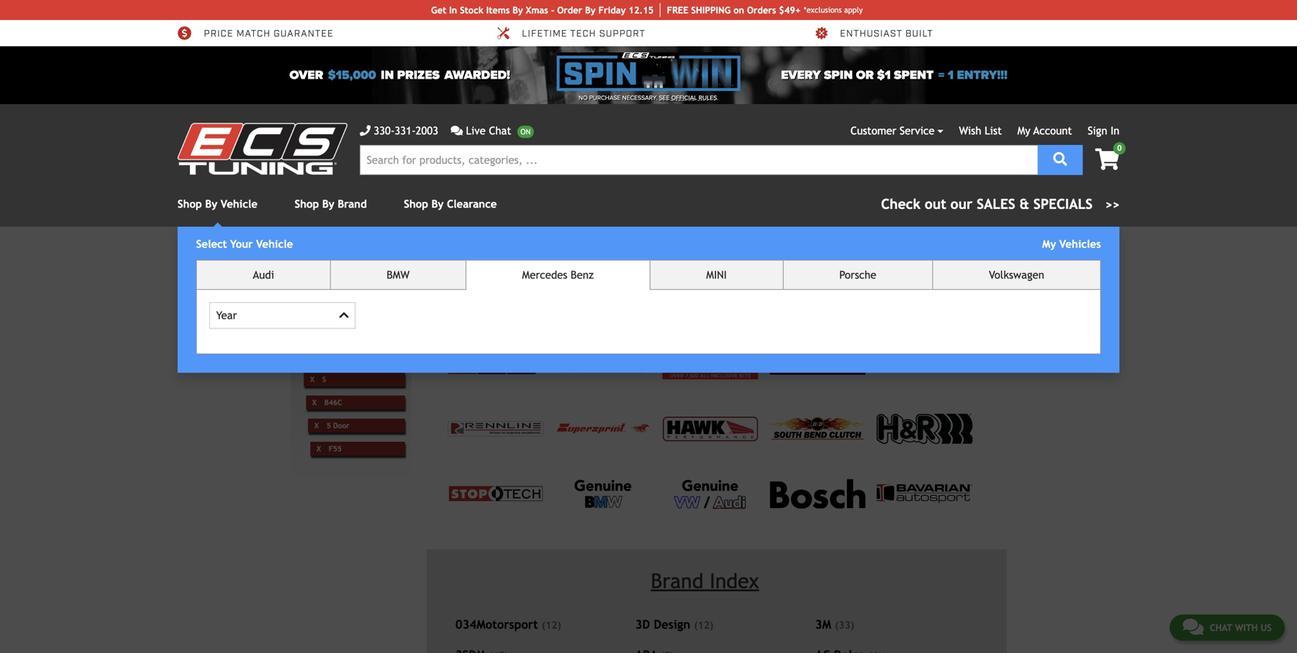 Task type: describe. For each thing, give the bounding box(es) containing it.
by right order
[[585, 5, 596, 15]]

330-
[[374, 125, 395, 137]]

with
[[1235, 623, 1258, 634]]

hawk logo image
[[662, 417, 758, 442]]

1 vertical spatial door
[[333, 422, 349, 430]]

home page
[[303, 250, 349, 261]]

order
[[557, 5, 582, 15]]

every spin or $1 spent = 1 entry!!!
[[781, 68, 1008, 83]]

0
[[1117, 144, 1122, 152]]

comments image
[[451, 125, 463, 136]]

genuine%20volkswagen%20audi logo image
[[672, 479, 748, 510]]

no purchase necessary. see official rules .
[[579, 94, 719, 102]]

customer
[[851, 125, 896, 137]]

1 horizontal spatial cooper
[[875, 254, 909, 267]]

see
[[659, 94, 670, 102]]

shop for shop by clearance link
[[404, 198, 428, 210]]

schwaben logo image
[[770, 353, 866, 376]]

x mini
[[304, 329, 330, 338]]

shop by clearance link
[[404, 198, 497, 210]]

vehicle for shop by vehicle
[[221, 198, 258, 210]]

wish
[[959, 125, 981, 137]]

mini for 2021 mini cooper s 5 door b46c
[[849, 254, 872, 267]]

index
[[710, 570, 759, 594]]

x for x s
[[310, 375, 315, 384]]

items
[[486, 5, 510, 15]]

in
[[381, 68, 394, 83]]

free ship ping on orders $49+ *exclusions apply
[[667, 5, 863, 15]]

over $15,000 in prizes
[[290, 68, 440, 83]]

my for my vehicles
[[1042, 238, 1056, 251]]

x b46c
[[312, 399, 342, 407]]

apply
[[844, 5, 863, 14]]

1 vertical spatial shop by brand
[[360, 250, 422, 261]]

select
[[196, 238, 227, 251]]

.
[[717, 94, 719, 102]]

turner%20motorsport logo image
[[555, 355, 651, 374]]

2 horizontal spatial brand
[[651, 570, 704, 594]]

by left clearance
[[431, 198, 444, 210]]

2021
[[822, 254, 847, 267]]

2 vertical spatial vehicle
[[308, 301, 358, 319]]

customer service button
[[851, 123, 944, 139]]

in for sign
[[1111, 125, 1120, 137]]

ecs logo image
[[448, 354, 544, 375]]

live chat
[[466, 125, 511, 137]]

stock
[[460, 5, 483, 15]]

bavarian%20autosport logo image
[[877, 485, 973, 504]]

list
[[985, 125, 1002, 137]]

2003
[[416, 125, 438, 137]]

support
[[599, 28, 646, 40]]

x for x mini
[[304, 329, 308, 338]]

supersprint logo image
[[555, 422, 651, 437]]

3d design (12)
[[635, 618, 714, 632]]

select your vehicle
[[196, 238, 293, 251]]

by up home page link
[[322, 198, 334, 210]]

chat inside live chat link
[[489, 125, 511, 137]]

rules
[[699, 94, 717, 102]]

wish list
[[959, 125, 1002, 137]]

Search text field
[[360, 145, 1038, 175]]

clearance
[[447, 198, 497, 210]]

my vehicles
[[1042, 238, 1101, 251]]

mercedes benz
[[522, 269, 594, 281]]

every
[[781, 68, 821, 83]]

necessary.
[[622, 94, 657, 102]]

phone image
[[360, 125, 371, 136]]

design
[[654, 618, 690, 632]]

rennline logo image
[[448, 422, 544, 437]]

x 5 door
[[314, 422, 349, 430]]

f55
[[329, 445, 342, 453]]

3m (33)
[[815, 618, 854, 632]]

0 vertical spatial b46c
[[954, 254, 980, 267]]

tech
[[570, 28, 596, 40]]

shop for shop by brand link
[[295, 198, 319, 210]]

search image
[[1053, 152, 1067, 166]]

entry!!!
[[957, 68, 1008, 83]]

bosch logo image
[[770, 480, 866, 509]]

*exclusions apply link
[[804, 4, 863, 16]]

3d
[[635, 618, 650, 632]]

shopping cart image
[[1095, 149, 1120, 170]]

(12) inside 034motorsport (12)
[[542, 620, 561, 632]]

clear link
[[963, 255, 994, 266]]

1 horizontal spatial 5
[[920, 254, 926, 267]]

331-
[[395, 125, 416, 137]]

guarantee
[[274, 28, 334, 40]]

h%26r logo image
[[877, 414, 973, 445]]

account
[[1033, 125, 1072, 137]]

price match guarantee link
[[178, 26, 334, 40]]

chat with us link
[[1170, 615, 1285, 642]]

get
[[431, 5, 446, 15]]

1 horizontal spatial s
[[911, 254, 918, 267]]

1 horizontal spatial mini
[[706, 269, 727, 281]]

034motorsport
[[455, 618, 538, 632]]

porsche
[[839, 269, 876, 281]]

shop for shop by vehicle link
[[178, 198, 202, 210]]

my vehicles link
[[1042, 238, 1101, 251]]

ecs tuning 'spin to win' contest logo image
[[557, 53, 741, 91]]

sign in link
[[1088, 125, 1120, 137]]

clear
[[963, 255, 987, 265]]

330-331-2003
[[374, 125, 438, 137]]

shop right 'page'
[[360, 250, 381, 261]]

*exclusions
[[804, 5, 842, 14]]

wish list link
[[959, 125, 1002, 137]]

lifetime tech support link
[[496, 26, 646, 40]]

1 horizontal spatial door
[[929, 254, 952, 267]]

orders
[[747, 5, 776, 15]]



Task type: locate. For each thing, give the bounding box(es) containing it.
&
[[1020, 196, 1029, 212]]

built
[[906, 28, 933, 40]]

chat with us
[[1210, 623, 1272, 634]]

shop up home
[[295, 198, 319, 210]]

spin
[[824, 68, 853, 83]]

south%20bend%20clutch logo image
[[770, 418, 866, 441]]

my left account
[[1018, 125, 1031, 137]]

0 horizontal spatial (12)
[[542, 620, 561, 632]]

my account
[[1018, 125, 1072, 137]]

0 horizontal spatial my
[[1018, 125, 1031, 137]]

price match guarantee
[[204, 28, 334, 40]]

b46c
[[954, 254, 980, 267], [324, 399, 342, 407]]

or
[[856, 68, 874, 83]]

ping
[[710, 5, 731, 15]]

ship
[[691, 5, 710, 15]]

my left vehicles
[[1042, 238, 1056, 251]]

shop by vehicle
[[178, 198, 258, 210]]

0 link
[[1083, 142, 1126, 172]]

chat inside chat with us link
[[1210, 623, 1232, 634]]

x down x cooper
[[310, 375, 315, 384]]

benz
[[571, 269, 594, 281]]

(12) right design
[[694, 620, 714, 632]]

in right get at the left top
[[449, 5, 457, 15]]

live
[[466, 125, 486, 137]]

spent
[[894, 68, 934, 83]]

2 vertical spatial mini
[[316, 329, 330, 338]]

1 horizontal spatial b46c
[[954, 254, 980, 267]]

1 horizontal spatial my
[[1042, 238, 1056, 251]]

0 vertical spatial shop by brand
[[295, 198, 367, 210]]

0 horizontal spatial s
[[322, 375, 326, 384]]

1 vertical spatial in
[[1111, 125, 1120, 137]]

my for my account
[[1018, 125, 1031, 137]]

=
[[938, 68, 945, 83]]

(12) right 034motorsport
[[542, 620, 561, 632]]

0 vertical spatial door
[[929, 254, 952, 267]]

sales & specials
[[977, 196, 1093, 212]]

ecs tuning image
[[178, 123, 347, 175]]

mini
[[849, 254, 872, 267], [706, 269, 727, 281], [316, 329, 330, 338]]

(33)
[[835, 620, 854, 632]]

enthusiast built link
[[814, 26, 933, 40]]

assembled%20by%20ecs logo image
[[662, 349, 758, 380]]

1 vertical spatial 5
[[327, 422, 331, 430]]

mini for x mini
[[316, 329, 330, 338]]

x f55
[[317, 445, 342, 453]]

service
[[900, 125, 935, 137]]

genuine%20bmw logo image
[[573, 479, 633, 510]]

2021 mini cooper s 5 door b46c
[[822, 254, 980, 267]]

year
[[216, 310, 237, 322]]

x down x s
[[312, 399, 317, 407]]

get in stock items by xmas - order by friday 12.15
[[431, 5, 654, 15]]

no
[[579, 94, 588, 102]]

vehicle up the x mini
[[308, 301, 358, 319]]

match
[[236, 28, 271, 40]]

mercedes
[[522, 269, 567, 281]]

chat left with
[[1210, 623, 1232, 634]]

1 vertical spatial chat
[[1210, 623, 1232, 634]]

3m
[[815, 618, 831, 632]]

0 horizontal spatial in
[[449, 5, 457, 15]]

0 vertical spatial brand
[[338, 198, 367, 210]]

shop by brand
[[295, 198, 367, 210], [360, 250, 422, 261]]

brand index
[[651, 570, 759, 594]]

x for x cooper
[[308, 352, 312, 361]]

by up select
[[205, 198, 217, 210]]

1 vertical spatial cooper
[[320, 352, 345, 361]]

volkswagen
[[989, 269, 1044, 281]]

1 horizontal spatial (12)
[[694, 620, 714, 632]]

-
[[551, 5, 554, 15]]

sign in
[[1088, 125, 1120, 137]]

shop by brand up bmw
[[360, 250, 422, 261]]

1 vertical spatial s
[[322, 375, 326, 384]]

x down x b46c
[[314, 422, 319, 430]]

s
[[911, 254, 918, 267], [322, 375, 326, 384]]

my account link
[[1018, 125, 1072, 137]]

brand up bmw
[[397, 250, 422, 261]]

0 vertical spatial in
[[449, 5, 457, 15]]

1 vertical spatial mini
[[706, 269, 727, 281]]

door left the 'clear' in the right of the page
[[929, 254, 952, 267]]

2 vertical spatial brand
[[651, 570, 704, 594]]

0 vertical spatial mini
[[849, 254, 872, 267]]

alzor logo image
[[877, 357, 973, 372]]

0 vertical spatial 5
[[920, 254, 926, 267]]

0 vertical spatial cooper
[[875, 254, 909, 267]]

friday
[[598, 5, 626, 15]]

1 vertical spatial brand
[[397, 250, 422, 261]]

1 horizontal spatial chat
[[1210, 623, 1232, 634]]

sign
[[1088, 125, 1107, 137]]

0 vertical spatial my
[[1018, 125, 1031, 137]]

s down x cooper
[[322, 375, 326, 384]]

lifetime
[[522, 28, 568, 40]]

shop by brand up home page link
[[295, 198, 367, 210]]

x down the x mini
[[308, 352, 312, 361]]

in right sign
[[1111, 125, 1120, 137]]

shop by brand link
[[295, 198, 367, 210]]

by
[[513, 5, 523, 15], [585, 5, 596, 15], [205, 198, 217, 210], [322, 198, 334, 210], [431, 198, 444, 210], [383, 250, 394, 261]]

1 vertical spatial vehicle
[[256, 238, 293, 251]]

1 vertical spatial my
[[1042, 238, 1056, 251]]

on
[[734, 5, 744, 15]]

0 horizontal spatial 5
[[327, 422, 331, 430]]

home page link
[[303, 250, 357, 261]]

0 horizontal spatial mini
[[316, 329, 330, 338]]

0 horizontal spatial b46c
[[324, 399, 342, 407]]

enthusiast
[[840, 28, 903, 40]]

2 horizontal spatial mini
[[849, 254, 872, 267]]

purchase
[[589, 94, 621, 102]]

$1
[[877, 68, 891, 83]]

0 vertical spatial s
[[911, 254, 918, 267]]

0 horizontal spatial cooper
[[320, 352, 345, 361]]

chat right live
[[489, 125, 511, 137]]

door up f55
[[333, 422, 349, 430]]

s left the 'clear' in the right of the page
[[911, 254, 918, 267]]

5
[[920, 254, 926, 267], [327, 422, 331, 430]]

customer service
[[851, 125, 935, 137]]

shop by vehicle link
[[178, 198, 258, 210]]

brand up 3d design (12)
[[651, 570, 704, 594]]

in for get
[[449, 5, 457, 15]]

0 vertical spatial vehicle
[[221, 198, 258, 210]]

cooper up porsche
[[875, 254, 909, 267]]

shop up select
[[178, 198, 202, 210]]

live chat link
[[451, 123, 534, 139]]

vehicle up your
[[221, 198, 258, 210]]

x left f55
[[317, 445, 321, 453]]

lifetime tech support
[[522, 28, 646, 40]]

0 vertical spatial chat
[[489, 125, 511, 137]]

5 up x f55
[[327, 422, 331, 430]]

5 left the 'clear' in the right of the page
[[920, 254, 926, 267]]

tab list containing audi
[[196, 260, 1101, 355]]

sales & specials link
[[881, 194, 1120, 215]]

us
[[1261, 623, 1272, 634]]

034motorsport (12)
[[455, 618, 561, 632]]

b46c down sales
[[954, 254, 980, 267]]

chat
[[489, 125, 511, 137], [1210, 623, 1232, 634]]

0 horizontal spatial door
[[333, 422, 349, 430]]

over
[[290, 68, 323, 83]]

vehicle for select your vehicle
[[256, 238, 293, 251]]

(12) inside 3d design (12)
[[694, 620, 714, 632]]

x cooper
[[308, 352, 345, 361]]

1 vertical spatial b46c
[[324, 399, 342, 407]]

vehicle
[[221, 198, 258, 210], [256, 238, 293, 251], [308, 301, 358, 319]]

0 horizontal spatial brand
[[338, 198, 367, 210]]

sales
[[977, 196, 1015, 212]]

x for x f55
[[317, 445, 321, 453]]

1 horizontal spatial in
[[1111, 125, 1120, 137]]

12.15
[[629, 5, 654, 15]]

free
[[667, 5, 688, 15]]

stoptech logo image
[[448, 486, 544, 503]]

0 horizontal spatial chat
[[489, 125, 511, 137]]

prizes
[[397, 68, 440, 83]]

page
[[330, 250, 349, 261]]

by up bmw
[[383, 250, 394, 261]]

your
[[230, 238, 253, 251]]

shop by clearance
[[404, 198, 497, 210]]

brand up 'page'
[[338, 198, 367, 210]]

1 horizontal spatial brand
[[397, 250, 422, 261]]

cooper up x s
[[320, 352, 345, 361]]

by left xmas
[[513, 5, 523, 15]]

2 (12) from the left
[[694, 620, 714, 632]]

tab list
[[196, 260, 1101, 355]]

$49+
[[779, 5, 801, 15]]

shop left clearance
[[404, 198, 428, 210]]

b46c up x 5 door
[[324, 399, 342, 407]]

enthusiast built
[[840, 28, 933, 40]]

door
[[929, 254, 952, 267], [333, 422, 349, 430]]

x for x 5 door
[[314, 422, 319, 430]]

my
[[1018, 125, 1031, 137], [1042, 238, 1056, 251]]

cooper
[[875, 254, 909, 267], [320, 352, 345, 361]]

x for x b46c
[[312, 399, 317, 407]]

1 (12) from the left
[[542, 620, 561, 632]]

$15,000
[[328, 68, 376, 83]]

vehicle up the audi
[[256, 238, 293, 251]]

x up x cooper
[[304, 329, 308, 338]]



Task type: vqa. For each thing, say whether or not it's contained in the screenshot.
$1
yes



